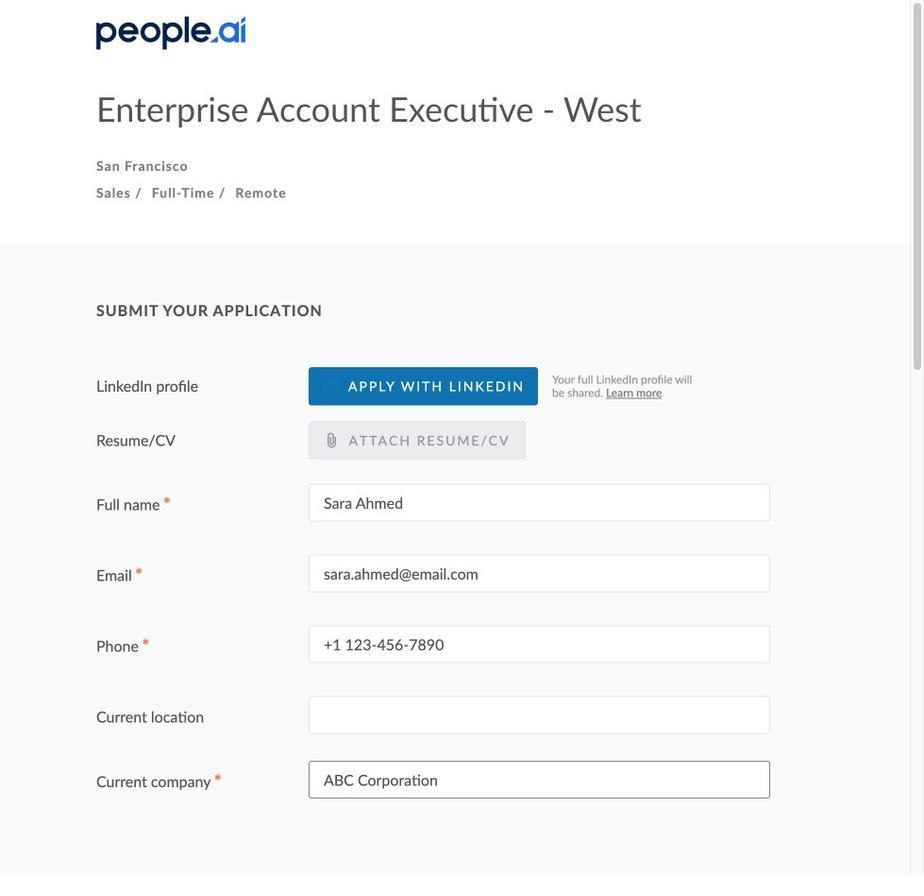 Task type: locate. For each thing, give the bounding box(es) containing it.
None email field
[[309, 555, 771, 593]]

None text field
[[309, 484, 771, 522], [309, 697, 771, 735], [309, 484, 771, 522], [309, 697, 771, 735]]

people.ai logo image
[[96, 17, 246, 50]]

paperclip image
[[324, 433, 339, 448]]

None text field
[[309, 626, 771, 664], [309, 761, 771, 799], [309, 626, 771, 664], [309, 761, 771, 799]]



